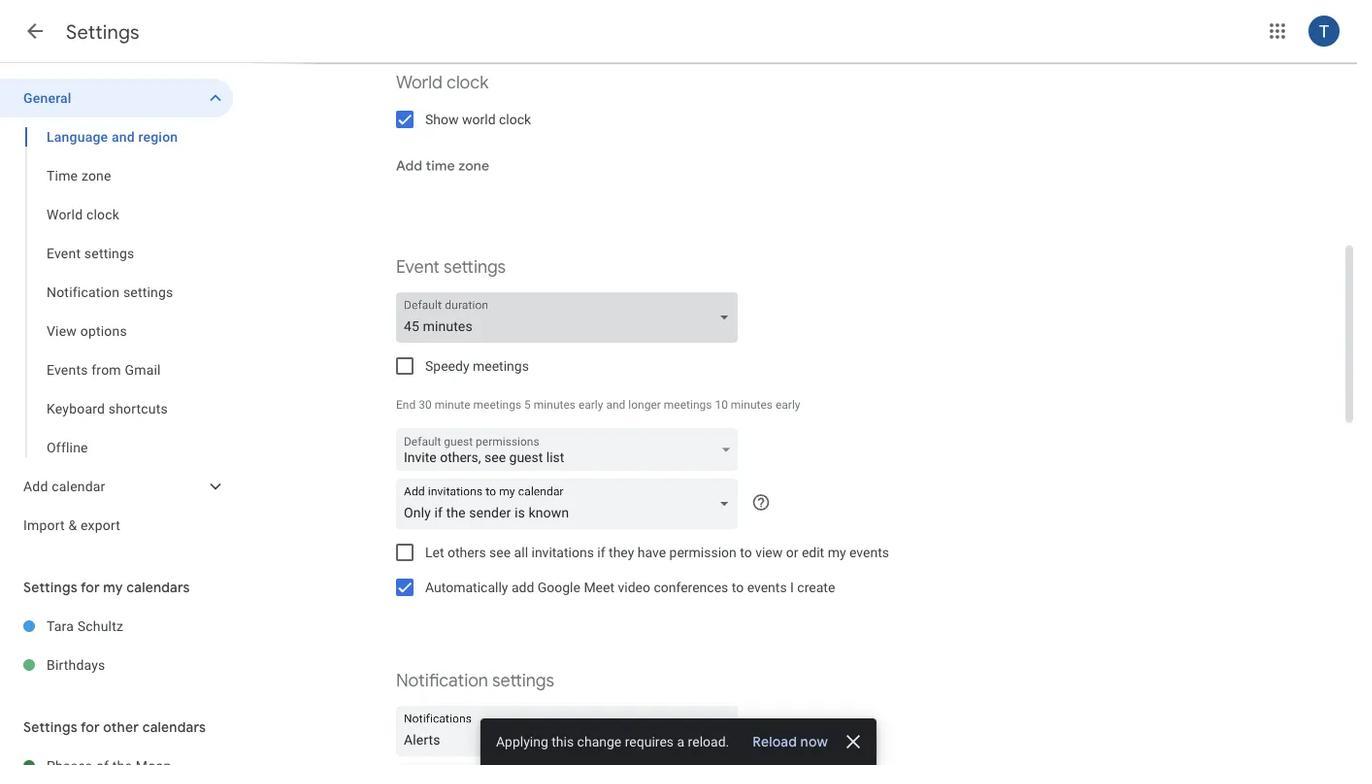 Task type: vqa. For each thing, say whether or not it's contained in the screenshot.
5 PM's PM
no



Task type: describe. For each thing, give the bounding box(es) containing it.
settings for settings
[[66, 19, 140, 44]]

add time zone
[[396, 157, 490, 175]]

end 30 minute meetings 5 minutes early and longer meetings 10 minutes early
[[396, 398, 801, 412]]

default
[[404, 435, 441, 449]]

event inside tree
[[47, 245, 81, 261]]

10
[[715, 398, 728, 412]]

add time zone button
[[389, 143, 497, 189]]

1 vertical spatial my
[[103, 579, 123, 596]]

export
[[81, 517, 120, 533]]

for for other
[[81, 719, 100, 736]]

video
[[618, 579, 651, 595]]

1 vertical spatial world clock
[[47, 206, 119, 222]]

reload.
[[688, 734, 730, 750]]

show
[[425, 111, 459, 127]]

for for my
[[81, 579, 100, 596]]

meetings up 5
[[473, 358, 529, 374]]

tara schultz
[[47, 618, 123, 634]]

tara schultz tree item
[[0, 607, 233, 646]]

2 early from the left
[[776, 398, 801, 412]]

options
[[80, 323, 127, 339]]

applying
[[496, 734, 549, 750]]

birthdays
[[47, 657, 105, 673]]

1 horizontal spatial clock
[[447, 71, 489, 94]]

clock inside group
[[86, 206, 119, 222]]

1 vertical spatial to
[[732, 579, 744, 595]]

0 vertical spatial world
[[396, 71, 443, 94]]

others
[[448, 544, 486, 560]]

0 vertical spatial my
[[828, 544, 847, 560]]

other
[[103, 719, 139, 736]]

1 vertical spatial and
[[607, 398, 626, 412]]

google
[[538, 579, 581, 595]]

have
[[638, 544, 666, 560]]

1 horizontal spatial events
[[850, 544, 890, 560]]

settings for my calendars tree
[[0, 607, 233, 685]]

create
[[798, 579, 836, 595]]

5
[[525, 398, 531, 412]]

let
[[425, 544, 444, 560]]

0 horizontal spatial zone
[[81, 168, 111, 184]]

automatically add google meet video conferences to events i create
[[425, 579, 836, 595]]

if
[[598, 544, 606, 560]]

settings for my calendars
[[23, 579, 190, 596]]

1 minutes from the left
[[534, 398, 576, 412]]

offline
[[47, 440, 88, 456]]

1 vertical spatial see
[[490, 544, 511, 560]]

1 horizontal spatial world clock
[[396, 71, 489, 94]]

change
[[578, 734, 622, 750]]

group containing language and region
[[0, 118, 233, 467]]

let others see all invitations if they have permission to view or edit my events
[[425, 544, 890, 560]]

schultz
[[77, 618, 123, 634]]

1 vertical spatial clock
[[499, 111, 531, 127]]

import & export
[[23, 517, 120, 533]]

reload now
[[753, 733, 829, 751]]

permissions
[[476, 435, 540, 449]]

tara
[[47, 618, 74, 634]]

1 vertical spatial events
[[748, 579, 787, 595]]

time zone
[[47, 168, 111, 184]]

invitations
[[532, 544, 594, 560]]

0 horizontal spatial guest
[[444, 435, 473, 449]]

meetings left 10
[[664, 398, 712, 412]]

requires
[[625, 734, 674, 750]]

calendars for settings for my calendars
[[127, 579, 190, 596]]

view options
[[47, 323, 127, 339]]



Task type: locate. For each thing, give the bounding box(es) containing it.
0 vertical spatial clock
[[447, 71, 489, 94]]

0 vertical spatial settings
[[66, 19, 140, 44]]

applying this change requires a reload.
[[496, 734, 730, 750]]

calendar
[[52, 478, 105, 494]]

meetings left 5
[[474, 398, 522, 412]]

gmail
[[125, 362, 161, 378]]

zone inside "button"
[[459, 157, 490, 175]]

clock
[[447, 71, 489, 94], [499, 111, 531, 127], [86, 206, 119, 222]]

a
[[678, 734, 685, 750]]

30
[[419, 398, 432, 412]]

1 vertical spatial notification
[[396, 670, 488, 692]]

0 horizontal spatial my
[[103, 579, 123, 596]]

notification settings up applying
[[396, 670, 555, 692]]

event settings
[[47, 245, 134, 261], [396, 256, 506, 278]]

tree containing general
[[0, 79, 233, 545]]

settings
[[84, 245, 134, 261], [444, 256, 506, 278], [123, 284, 173, 300], [492, 670, 555, 692]]

region
[[138, 129, 178, 145]]

2 horizontal spatial clock
[[499, 111, 531, 127]]

add
[[512, 579, 535, 595]]

settings heading
[[66, 19, 140, 44]]

0 horizontal spatial world
[[47, 206, 83, 222]]

1 horizontal spatial notification
[[396, 670, 488, 692]]

see
[[485, 449, 506, 465], [490, 544, 511, 560]]

and left region
[[112, 129, 135, 145]]

1 horizontal spatial world
[[396, 71, 443, 94]]

view
[[47, 323, 77, 339]]

end
[[396, 398, 416, 412]]

1 horizontal spatial and
[[607, 398, 626, 412]]

0 horizontal spatial add
[[23, 478, 48, 494]]

clock right the world at the top
[[499, 111, 531, 127]]

my
[[828, 544, 847, 560], [103, 579, 123, 596]]

my up tara schultz tree item
[[103, 579, 123, 596]]

minute
[[435, 398, 471, 412]]

1 horizontal spatial add
[[396, 157, 423, 175]]

settings up general tree item
[[66, 19, 140, 44]]

to right conferences
[[732, 579, 744, 595]]

add calendar
[[23, 478, 105, 494]]

language and region
[[47, 129, 178, 145]]

world clock up show
[[396, 71, 489, 94]]

notification
[[47, 284, 120, 300], [396, 670, 488, 692]]

settings for settings for other calendars
[[23, 719, 77, 736]]

and
[[112, 129, 135, 145], [607, 398, 626, 412]]

0 horizontal spatial notification settings
[[47, 284, 173, 300]]

0 horizontal spatial events
[[748, 579, 787, 595]]

import
[[23, 517, 65, 533]]

1 horizontal spatial my
[[828, 544, 847, 560]]

0 vertical spatial events
[[850, 544, 890, 560]]

notification down automatically
[[396, 670, 488, 692]]

speedy meetings
[[425, 358, 529, 374]]

world
[[462, 111, 496, 127]]

meetings
[[473, 358, 529, 374], [474, 398, 522, 412], [664, 398, 712, 412]]

1 horizontal spatial zone
[[459, 157, 490, 175]]

1 early from the left
[[579, 398, 604, 412]]

time
[[47, 168, 78, 184]]

see inside "default guest permissions invite others, see guest list"
[[485, 449, 506, 465]]

clock up the show world clock
[[447, 71, 489, 94]]

1 horizontal spatial guest
[[509, 449, 543, 465]]

calendars
[[127, 579, 190, 596], [142, 719, 206, 736]]

invite
[[404, 449, 437, 465]]

settings up tara at left
[[23, 579, 77, 596]]

general tree item
[[0, 79, 233, 118]]

keyboard
[[47, 401, 105, 417]]

speedy
[[425, 358, 470, 374]]

1 horizontal spatial minutes
[[731, 398, 773, 412]]

1 vertical spatial add
[[23, 478, 48, 494]]

settings for other calendars
[[23, 719, 206, 736]]

zone
[[459, 157, 490, 175], [81, 168, 111, 184]]

reload
[[753, 733, 798, 751]]

longer
[[629, 398, 661, 412]]

shortcuts
[[109, 401, 168, 417]]

see left all
[[490, 544, 511, 560]]

edit
[[802, 544, 825, 560]]

add
[[396, 157, 423, 175], [23, 478, 48, 494]]

phases of the moon tree item
[[0, 747, 233, 765]]

minutes right 5
[[534, 398, 576, 412]]

automatically
[[425, 579, 508, 595]]

calendars for settings for other calendars
[[142, 719, 206, 736]]

general
[[23, 90, 71, 106]]

for up tara schultz
[[81, 579, 100, 596]]

events left i
[[748, 579, 787, 595]]

add inside add time zone "button"
[[396, 157, 423, 175]]

events
[[850, 544, 890, 560], [748, 579, 787, 595]]

world up show
[[396, 71, 443, 94]]

keyboard shortcuts
[[47, 401, 168, 417]]

for
[[81, 579, 100, 596], [81, 719, 100, 736]]

0 vertical spatial calendars
[[127, 579, 190, 596]]

see down permissions
[[485, 449, 506, 465]]

from
[[92, 362, 121, 378]]

go back image
[[23, 19, 47, 43]]

guest up others,
[[444, 435, 473, 449]]

0 horizontal spatial minutes
[[534, 398, 576, 412]]

0 horizontal spatial early
[[579, 398, 604, 412]]

1 horizontal spatial event
[[396, 256, 440, 278]]

world clock
[[396, 71, 489, 94], [47, 206, 119, 222]]

early
[[579, 398, 604, 412], [776, 398, 801, 412]]

early up invite others, see guest list dropdown button
[[579, 398, 604, 412]]

events from gmail
[[47, 362, 161, 378]]

and left longer on the left bottom of the page
[[607, 398, 626, 412]]

all
[[514, 544, 528, 560]]

&
[[68, 517, 77, 533]]

i
[[791, 579, 794, 595]]

settings
[[66, 19, 140, 44], [23, 579, 77, 596], [23, 719, 77, 736]]

1 horizontal spatial event settings
[[396, 256, 506, 278]]

to
[[740, 544, 752, 560], [732, 579, 744, 595]]

0 horizontal spatial event settings
[[47, 245, 134, 261]]

now
[[801, 733, 829, 751]]

minutes
[[534, 398, 576, 412], [731, 398, 773, 412]]

birthdays tree item
[[0, 646, 233, 685]]

time
[[426, 157, 455, 175]]

2 for from the top
[[81, 719, 100, 736]]

1 for from the top
[[81, 579, 100, 596]]

add up import
[[23, 478, 48, 494]]

1 vertical spatial world
[[47, 206, 83, 222]]

meet
[[584, 579, 615, 595]]

this
[[552, 734, 574, 750]]

0 vertical spatial notification
[[47, 284, 120, 300]]

for left other
[[81, 719, 100, 736]]

2 minutes from the left
[[731, 398, 773, 412]]

world
[[396, 71, 443, 94], [47, 206, 83, 222]]

notification up view options
[[47, 284, 120, 300]]

show world clock
[[425, 111, 531, 127]]

0 horizontal spatial clock
[[86, 206, 119, 222]]

add for add calendar
[[23, 478, 48, 494]]

add for add time zone
[[396, 157, 423, 175]]

group
[[0, 118, 233, 467]]

view
[[756, 544, 783, 560]]

1 vertical spatial settings
[[23, 579, 77, 596]]

reload now button
[[745, 732, 836, 752]]

0 vertical spatial and
[[112, 129, 135, 145]]

0 horizontal spatial event
[[47, 245, 81, 261]]

others,
[[440, 449, 481, 465]]

0 horizontal spatial and
[[112, 129, 135, 145]]

guest
[[444, 435, 473, 449], [509, 449, 543, 465]]

0 vertical spatial notification settings
[[47, 284, 173, 300]]

0 vertical spatial world clock
[[396, 71, 489, 94]]

1 vertical spatial for
[[81, 719, 100, 736]]

events
[[47, 362, 88, 378]]

None field
[[396, 292, 746, 343], [396, 479, 746, 529], [396, 706, 746, 757], [396, 292, 746, 343], [396, 479, 746, 529], [396, 706, 746, 757]]

list
[[547, 449, 565, 465]]

or
[[786, 544, 799, 560]]

settings down birthdays
[[23, 719, 77, 736]]

my right edit
[[828, 544, 847, 560]]

event
[[47, 245, 81, 261], [396, 256, 440, 278]]

notification settings up options
[[47, 284, 173, 300]]

add left time
[[396, 157, 423, 175]]

1 vertical spatial calendars
[[142, 719, 206, 736]]

guest down permissions
[[509, 449, 543, 465]]

calendars up tara schultz tree item
[[127, 579, 190, 596]]

default guest permissions invite others, see guest list
[[404, 435, 565, 465]]

settings for settings for my calendars
[[23, 579, 77, 596]]

early right 10
[[776, 398, 801, 412]]

birthdays link
[[47, 646, 233, 685]]

0 vertical spatial for
[[81, 579, 100, 596]]

world clock down "time zone"
[[47, 206, 119, 222]]

conferences
[[654, 579, 729, 595]]

2 vertical spatial clock
[[86, 206, 119, 222]]

notification settings inside group
[[47, 284, 173, 300]]

calendars right other
[[142, 719, 206, 736]]

they
[[609, 544, 635, 560]]

0 vertical spatial to
[[740, 544, 752, 560]]

events right edit
[[850, 544, 890, 560]]

0 horizontal spatial world clock
[[47, 206, 119, 222]]

permission
[[670, 544, 737, 560]]

1 horizontal spatial notification settings
[[396, 670, 555, 692]]

1 horizontal spatial early
[[776, 398, 801, 412]]

0 vertical spatial add
[[396, 157, 423, 175]]

2 vertical spatial settings
[[23, 719, 77, 736]]

0 horizontal spatial notification
[[47, 284, 120, 300]]

language
[[47, 129, 108, 145]]

tree
[[0, 79, 233, 545]]

0 vertical spatial see
[[485, 449, 506, 465]]

world down time
[[47, 206, 83, 222]]

invite others, see guest list button
[[396, 429, 738, 476]]

clock down "time zone"
[[86, 206, 119, 222]]

1 vertical spatial notification settings
[[396, 670, 555, 692]]

minutes right 10
[[731, 398, 773, 412]]

to left view
[[740, 544, 752, 560]]



